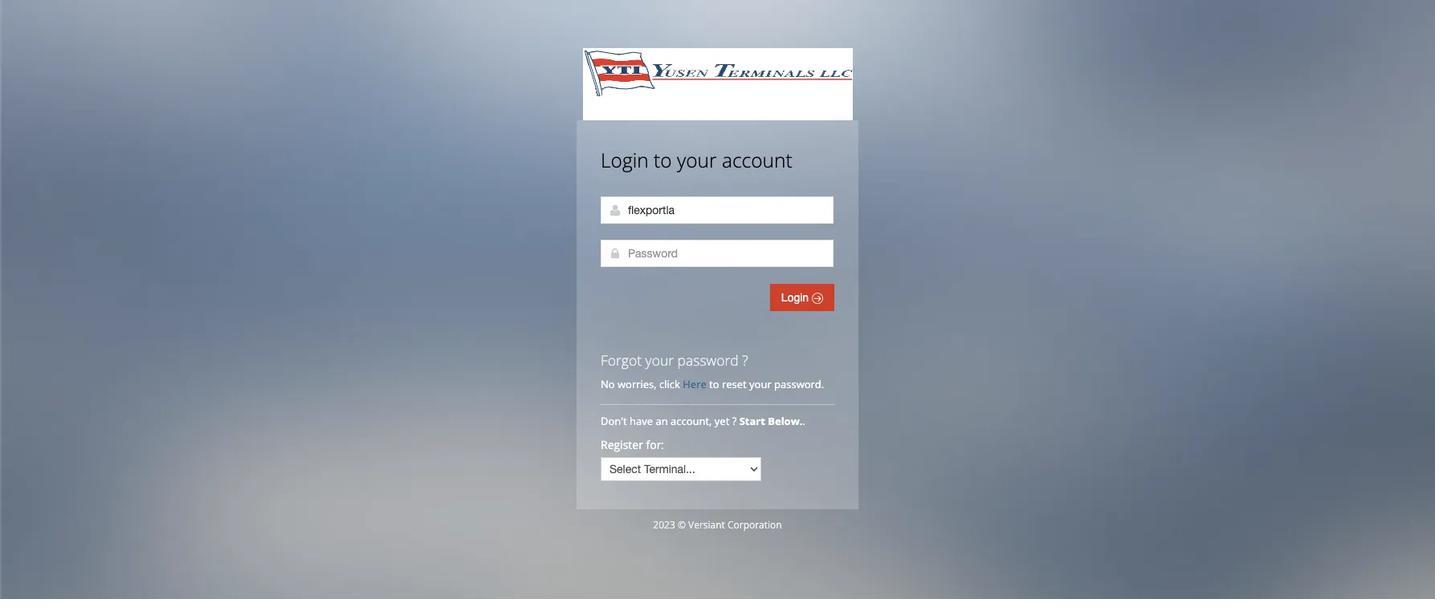 Task type: vqa. For each thing, say whether or not it's contained in the screenshot.
2023
yes



Task type: locate. For each thing, give the bounding box(es) containing it.
account,
[[671, 414, 712, 429]]

0 vertical spatial your
[[677, 147, 717, 173]]

your up username text field
[[677, 147, 717, 173]]

? inside "forgot your password ? no worries, click here to reset your password."
[[742, 351, 748, 370]]

0 vertical spatial login
[[601, 147, 649, 173]]

Password password field
[[601, 240, 834, 267]]

to up username text field
[[654, 147, 672, 173]]

an
[[656, 414, 668, 429]]

0 horizontal spatial to
[[654, 147, 672, 173]]

worries,
[[618, 377, 657, 392]]

0 horizontal spatial login
[[601, 147, 649, 173]]

? up reset
[[742, 351, 748, 370]]

here
[[683, 377, 707, 392]]

to
[[654, 147, 672, 173], [709, 377, 719, 392]]

©
[[678, 519, 686, 532]]

here link
[[683, 377, 707, 392]]

1 vertical spatial login
[[781, 292, 812, 304]]

0 vertical spatial ?
[[742, 351, 748, 370]]

?
[[742, 351, 748, 370], [732, 414, 737, 429]]

0 vertical spatial to
[[654, 147, 672, 173]]

1 vertical spatial to
[[709, 377, 719, 392]]

don't
[[601, 414, 627, 429]]

? right yet
[[732, 414, 737, 429]]

yet
[[715, 414, 730, 429]]

1 horizontal spatial login
[[781, 292, 812, 304]]

login inside button
[[781, 292, 812, 304]]

to right here link
[[709, 377, 719, 392]]

1 horizontal spatial to
[[709, 377, 719, 392]]

to inside "forgot your password ? no worries, click here to reset your password."
[[709, 377, 719, 392]]

your
[[677, 147, 717, 173], [645, 351, 674, 370], [749, 377, 772, 392]]

0 horizontal spatial your
[[645, 351, 674, 370]]

1 vertical spatial your
[[645, 351, 674, 370]]

corporation
[[728, 519, 782, 532]]

0 horizontal spatial ?
[[732, 414, 737, 429]]

.
[[803, 414, 806, 429]]

2 vertical spatial your
[[749, 377, 772, 392]]

login
[[601, 147, 649, 173], [781, 292, 812, 304]]

2 horizontal spatial your
[[749, 377, 772, 392]]

start
[[739, 414, 765, 429]]

no
[[601, 377, 615, 392]]

your right reset
[[749, 377, 772, 392]]

1 horizontal spatial ?
[[742, 351, 748, 370]]

Username text field
[[601, 197, 834, 224]]

reset
[[722, 377, 747, 392]]

your up click
[[645, 351, 674, 370]]

login button
[[770, 284, 834, 312]]



Task type: describe. For each thing, give the bounding box(es) containing it.
password.
[[774, 377, 824, 392]]

user image
[[609, 204, 622, 217]]

click
[[659, 377, 680, 392]]

forgot your password ? no worries, click here to reset your password.
[[601, 351, 824, 392]]

login for login
[[781, 292, 812, 304]]

have
[[630, 414, 653, 429]]

swapright image
[[812, 293, 823, 304]]

don't have an account, yet ? start below. .
[[601, 414, 808, 429]]

register
[[601, 438, 643, 453]]

2023
[[653, 519, 675, 532]]

2023 © versiant corporation
[[653, 519, 782, 532]]

for:
[[646, 438, 664, 453]]

lock image
[[609, 247, 622, 260]]

login to your account
[[601, 147, 792, 173]]

account
[[722, 147, 792, 173]]

versiant
[[688, 519, 725, 532]]

login for login to your account
[[601, 147, 649, 173]]

1 horizontal spatial your
[[677, 147, 717, 173]]

password
[[678, 351, 739, 370]]

1 vertical spatial ?
[[732, 414, 737, 429]]

below.
[[768, 414, 803, 429]]

forgot
[[601, 351, 642, 370]]

register for:
[[601, 438, 664, 453]]



